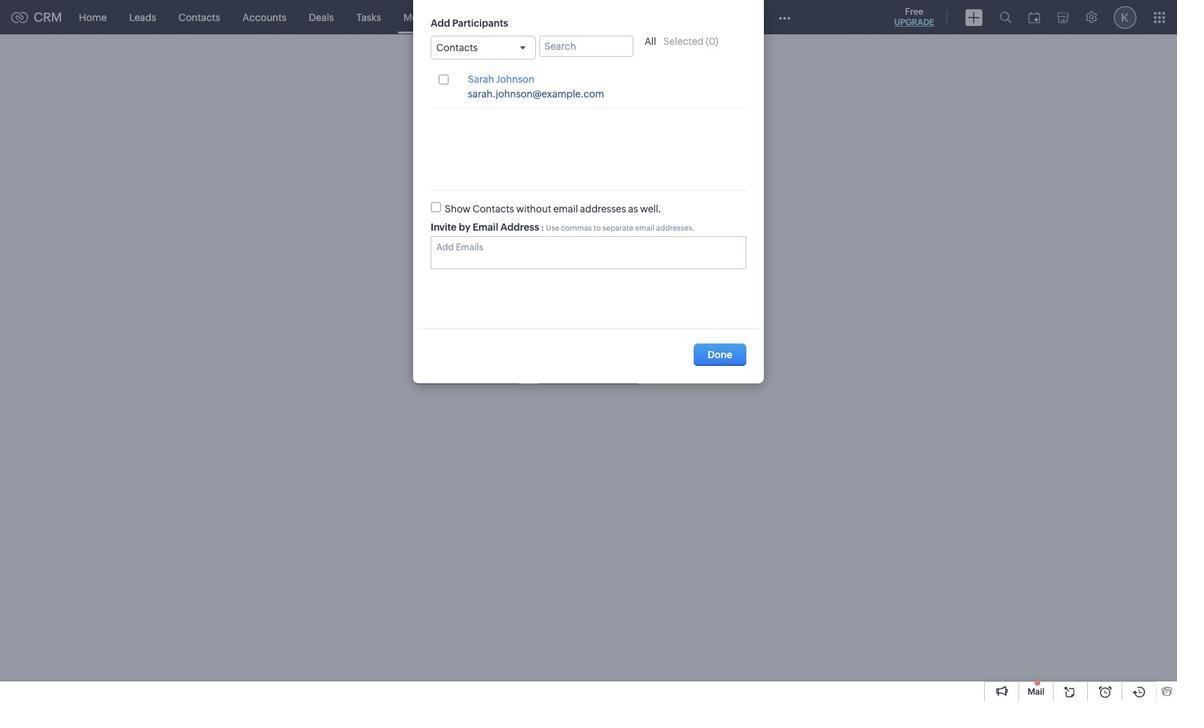 Task type: vqa. For each thing, say whether or not it's contained in the screenshot.
to within HOW DO YOU TRACK CUSTOMER MEETINGS? YOU CAN CREATE MEETINGS, SET REMINDERS AND ADD INVITEES TO THE MEETINGS
yes



Task type: describe. For each thing, give the bounding box(es) containing it.
invite
[[431, 222, 457, 233]]

free
[[905, 6, 924, 17]]

participants
[[452, 18, 508, 29]]

free upgrade
[[894, 6, 935, 27]]

add
[[614, 340, 631, 352]]

leads link
[[118, 0, 167, 34]]

meetings
[[699, 340, 742, 352]]

show
[[445, 204, 471, 215]]

can
[[433, 340, 450, 352]]

you
[[415, 340, 431, 352]]

email inside invite by email address : use commas to separate email addresses.
[[635, 224, 655, 232]]

calls
[[468, 12, 491, 23]]

and
[[594, 340, 612, 352]]

meetings,
[[483, 340, 528, 352]]

tasks link
[[345, 0, 392, 34]]

accounts link
[[231, 0, 298, 34]]

sarah johnson link
[[468, 74, 535, 86]]

2 vertical spatial contacts
[[473, 204, 514, 215]]

selected
[[663, 36, 704, 47]]

)
[[716, 36, 719, 47]]

as
[[628, 204, 638, 215]]

calls link
[[457, 0, 502, 34]]

Search text field
[[540, 36, 634, 57]]

you
[[469, 317, 494, 333]]

show contacts without email addresses as well.
[[445, 204, 661, 215]]

address
[[501, 222, 539, 233]]

by
[[459, 222, 471, 233]]

crm
[[34, 10, 62, 25]]

johnson
[[496, 74, 535, 85]]

Add Emails text field
[[436, 242, 735, 252]]

customer
[[534, 317, 598, 333]]

all
[[645, 36, 656, 47]]

logo image
[[11, 12, 28, 23]]

add
[[431, 18, 450, 29]]

reports link
[[502, 0, 560, 34]]

0
[[709, 36, 716, 47]]

track
[[497, 317, 531, 333]]

well.
[[640, 204, 661, 215]]

invite by email address : use commas to separate email addresses.
[[431, 222, 695, 233]]

how do you track customer meetings? you can create meetings, set reminders and add invitees to the meetings
[[415, 317, 742, 352]]

meetings?
[[601, 317, 671, 333]]

tasks
[[356, 12, 381, 23]]

(
[[706, 36, 709, 47]]

deals
[[309, 12, 334, 23]]



Task type: locate. For each thing, give the bounding box(es) containing it.
all selected ( 0 )
[[645, 36, 719, 47]]

addresses.
[[656, 224, 695, 232]]

sarah.johnson@example.com
[[468, 89, 604, 100]]

contacts up email
[[473, 204, 514, 215]]

without
[[516, 204, 551, 215]]

home
[[79, 12, 107, 23]]

to down addresses
[[594, 224, 601, 232]]

email down the well. at the top right of page
[[635, 224, 655, 232]]

use
[[546, 224, 559, 232]]

to
[[594, 224, 601, 232], [670, 340, 680, 352]]

all link
[[645, 36, 656, 47]]

reports
[[513, 12, 549, 23]]

upgrade
[[894, 18, 935, 27]]

addresses
[[580, 204, 626, 215]]

invitees
[[633, 340, 668, 352]]

to inside invite by email address : use commas to separate email addresses.
[[594, 224, 601, 232]]

reminders
[[546, 340, 592, 352]]

email
[[473, 222, 498, 233]]

home link
[[68, 0, 118, 34]]

email
[[553, 204, 578, 215], [635, 224, 655, 232]]

meetings
[[404, 12, 446, 23]]

1 vertical spatial email
[[635, 224, 655, 232]]

contacts
[[179, 12, 220, 23], [436, 42, 478, 53], [473, 204, 514, 215]]

accounts
[[243, 12, 286, 23]]

deals link
[[298, 0, 345, 34]]

1 vertical spatial to
[[670, 340, 680, 352]]

crm link
[[11, 10, 62, 25]]

add participants
[[431, 18, 508, 29]]

contacts for contacts link
[[179, 12, 220, 23]]

0 vertical spatial contacts
[[179, 12, 220, 23]]

contacts for contacts field
[[436, 42, 478, 53]]

contacts down add participants
[[436, 42, 478, 53]]

Contacts field
[[431, 36, 536, 60]]

commas
[[561, 224, 592, 232]]

sarah johnson sarah.johnson@example.com
[[468, 74, 604, 100]]

:
[[541, 223, 544, 233]]

contacts inside field
[[436, 42, 478, 53]]

to inside how do you track customer meetings? you can create meetings, set reminders and add invitees to the meetings
[[670, 340, 680, 352]]

the
[[682, 340, 697, 352]]

email up invite by email address : use commas to separate email addresses.
[[553, 204, 578, 215]]

0 horizontal spatial to
[[594, 224, 601, 232]]

set
[[530, 340, 544, 352]]

1 horizontal spatial email
[[635, 224, 655, 232]]

sarah
[[468, 74, 494, 85]]

do
[[448, 317, 466, 333]]

create
[[452, 340, 481, 352]]

0 vertical spatial email
[[553, 204, 578, 215]]

meetings link
[[392, 0, 457, 34]]

contacts link
[[167, 0, 231, 34]]

0 horizontal spatial email
[[553, 204, 578, 215]]

how
[[415, 317, 445, 333]]

1 vertical spatial contacts
[[436, 42, 478, 53]]

to left the
[[670, 340, 680, 352]]

mail
[[1028, 688, 1045, 697]]

separate
[[603, 224, 634, 232]]

contacts right the leads
[[179, 12, 220, 23]]

1 horizontal spatial to
[[670, 340, 680, 352]]

0 vertical spatial to
[[594, 224, 601, 232]]

None button
[[694, 344, 747, 366]]

leads
[[129, 12, 156, 23]]



